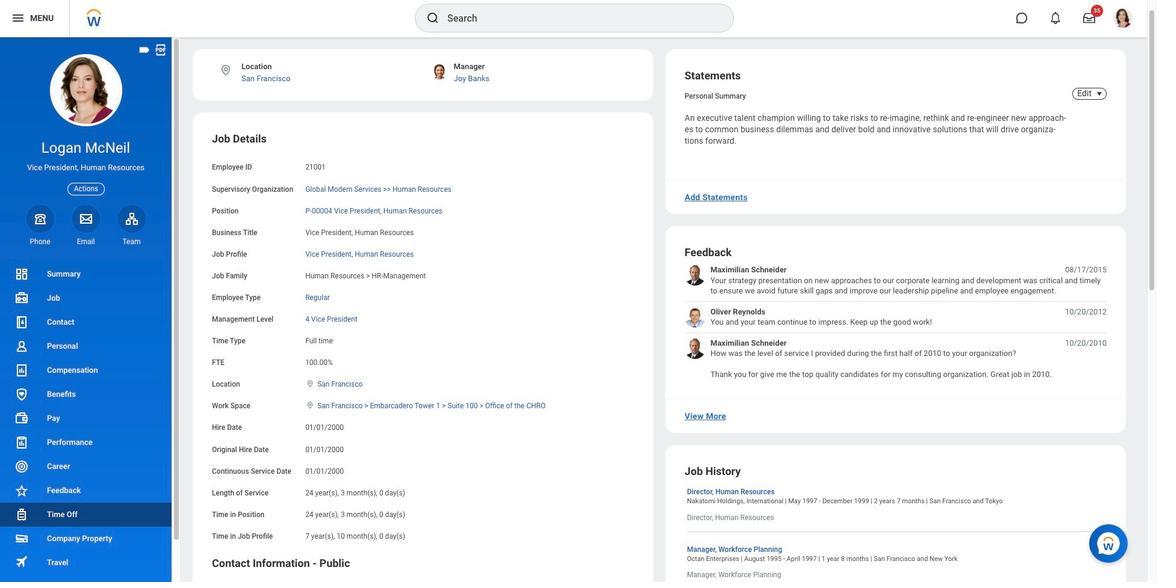 Task type: vqa. For each thing, say whether or not it's contained in the screenshot.
CHEVRON LEFT SMALL icon
no



Task type: locate. For each thing, give the bounding box(es) containing it.
1 vertical spatial location image
[[305, 380, 315, 389]]

job image
[[14, 291, 29, 306]]

1 vertical spatial employee's photo (maximilian schneider) image
[[685, 338, 706, 359]]

view team image
[[124, 212, 139, 226]]

feedback image
[[14, 484, 29, 499]]

mail image
[[79, 212, 93, 226]]

employee's photo (maximilian schneider) image up the employee's photo (oliver reynolds)
[[685, 265, 706, 286]]

pay image
[[14, 412, 29, 426]]

career image
[[14, 460, 29, 475]]

time off image
[[14, 508, 29, 523]]

caret down image
[[1092, 89, 1107, 99]]

benefits image
[[14, 388, 29, 402]]

compensation image
[[14, 364, 29, 378]]

employee's photo (oliver reynolds) image
[[685, 307, 706, 328]]

view printable version (pdf) image
[[154, 43, 167, 57]]

1 employee's photo (maximilian schneider) image from the top
[[685, 265, 706, 286]]

0 vertical spatial employee's photo (maximilian schneider) image
[[685, 265, 706, 286]]

Search Workday  search field
[[447, 5, 709, 31]]

summary image
[[14, 267, 29, 282]]

tag image
[[138, 43, 151, 57]]

group
[[212, 132, 634, 543]]

location image
[[219, 64, 232, 77], [305, 380, 315, 389]]

0 horizontal spatial location image
[[219, 64, 232, 77]]

inbox large image
[[1083, 12, 1095, 24]]

employee's photo (maximilian schneider) image
[[685, 265, 706, 286], [685, 338, 706, 359]]

personal image
[[14, 340, 29, 354]]

justify image
[[11, 11, 25, 25]]

travel image
[[14, 556, 29, 570]]

notifications large image
[[1050, 12, 1062, 24]]

location image
[[305, 402, 315, 410]]

phone logan mcneil element
[[26, 237, 54, 247]]

employee's photo (maximilian schneider) image down the employee's photo (oliver reynolds)
[[685, 338, 706, 359]]

team logan mcneil element
[[118, 237, 145, 247]]

banner
[[0, 0, 1147, 37]]

0 horizontal spatial list
[[0, 263, 172, 583]]

performance image
[[14, 436, 29, 450]]

full time element
[[305, 335, 333, 346]]

company property image
[[14, 532, 29, 547]]

1 horizontal spatial list
[[685, 265, 1107, 380]]

contact image
[[14, 316, 29, 330]]

2 employee's photo (maximilian schneider) image from the top
[[685, 338, 706, 359]]

list
[[0, 263, 172, 583], [685, 265, 1107, 380]]



Task type: describe. For each thing, give the bounding box(es) containing it.
1 horizontal spatial location image
[[305, 380, 315, 389]]

phone image
[[32, 212, 48, 226]]

list inside navigation pane region
[[0, 263, 172, 583]]

email logan mcneil element
[[72, 237, 100, 247]]

0 vertical spatial location image
[[219, 64, 232, 77]]

search image
[[426, 11, 440, 25]]

navigation pane region
[[0, 37, 181, 583]]

profile logan mcneil image
[[1113, 8, 1133, 30]]

personal summary element
[[685, 90, 746, 101]]



